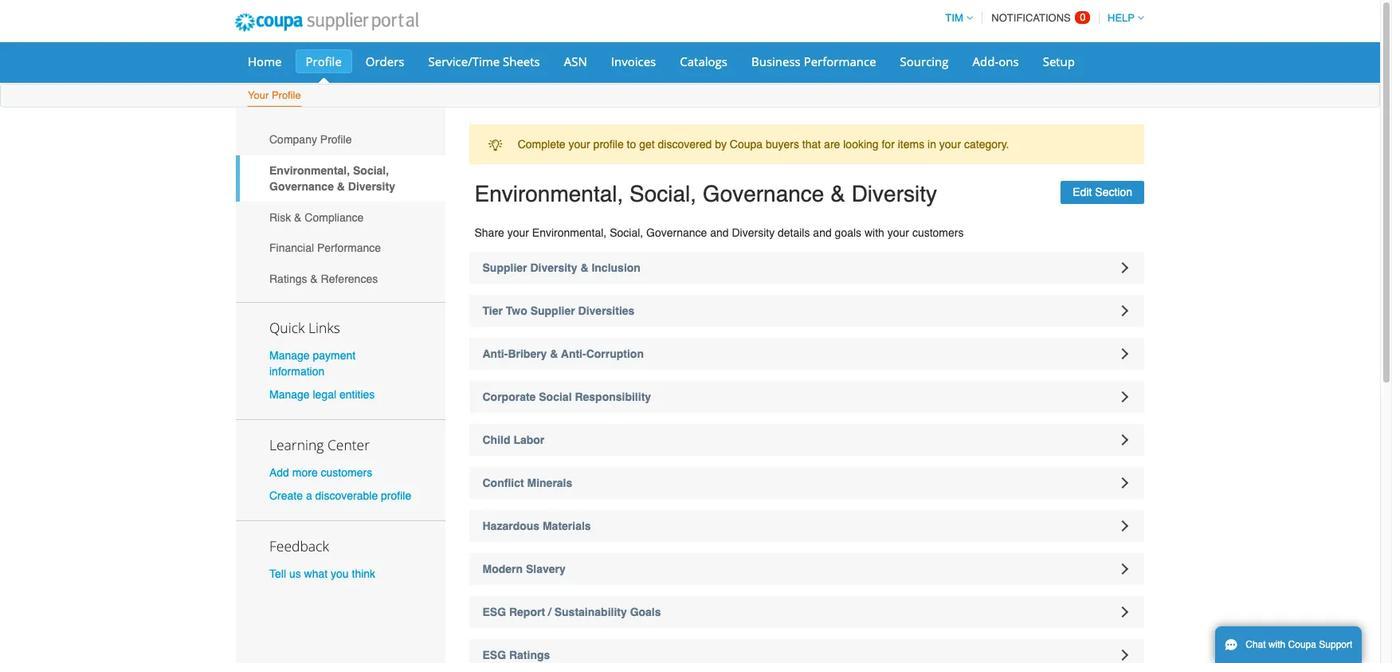 Task type: locate. For each thing, give the bounding box(es) containing it.
2 manage from the top
[[269, 388, 310, 401]]

0 vertical spatial ratings
[[269, 273, 307, 285]]

esg inside dropdown button
[[483, 649, 506, 662]]

esg ratings button
[[469, 639, 1145, 663]]

add-
[[973, 53, 999, 69]]

social, down company profile link
[[353, 164, 389, 177]]

supplier right two
[[531, 305, 575, 317]]

1 vertical spatial with
[[1269, 639, 1286, 651]]

2 vertical spatial social,
[[610, 226, 643, 239]]

and left "details"
[[710, 226, 729, 239]]

1 esg from the top
[[483, 606, 506, 619]]

add more customers link
[[269, 466, 372, 479]]

0 vertical spatial profile
[[594, 138, 624, 151]]

support
[[1320, 639, 1353, 651]]

0 vertical spatial customers
[[913, 226, 964, 239]]

get
[[640, 138, 655, 151]]

to
[[627, 138, 636, 151]]

think
[[352, 568, 376, 581]]

a
[[306, 490, 312, 502]]

manage payment information
[[269, 349, 356, 378]]

social
[[539, 391, 572, 403]]

navigation containing notifications 0
[[939, 2, 1145, 33]]

& up risk & compliance link
[[337, 180, 345, 193]]

anti-
[[483, 348, 508, 360], [561, 348, 586, 360]]

coupa left 'support'
[[1289, 639, 1317, 651]]

category.
[[965, 138, 1010, 151]]

0 vertical spatial coupa
[[730, 138, 763, 151]]

manage for manage payment information
[[269, 349, 310, 362]]

supplier diversity & inclusion button
[[469, 252, 1145, 284]]

1 and from the left
[[710, 226, 729, 239]]

catalogs link
[[670, 49, 738, 73]]

1 horizontal spatial performance
[[804, 53, 877, 69]]

tell
[[269, 568, 286, 581]]

2 esg from the top
[[483, 649, 506, 662]]

what
[[304, 568, 328, 581]]

social, down get
[[630, 181, 697, 207]]

environmental, social, governance & diversity
[[269, 164, 395, 193], [475, 181, 938, 207]]

environmental, down complete
[[475, 181, 624, 207]]

create a discoverable profile link
[[269, 490, 412, 502]]

for
[[882, 138, 895, 151]]

chat
[[1246, 639, 1266, 651]]

manage up the information
[[269, 349, 310, 362]]

notifications
[[992, 12, 1071, 24]]

and left goals
[[813, 226, 832, 239]]

0 horizontal spatial supplier
[[483, 261, 527, 274]]

1 vertical spatial performance
[[317, 242, 381, 255]]

1 vertical spatial profile
[[272, 89, 301, 101]]

0 vertical spatial manage
[[269, 349, 310, 362]]

0 vertical spatial environmental,
[[269, 164, 350, 177]]

esg
[[483, 606, 506, 619], [483, 649, 506, 662]]

modern
[[483, 563, 523, 576]]

ratings down the report
[[509, 649, 550, 662]]

0 horizontal spatial with
[[865, 226, 885, 239]]

supplier inside heading
[[531, 305, 575, 317]]

home link
[[238, 49, 292, 73]]

profile
[[306, 53, 342, 69], [272, 89, 301, 101], [320, 133, 352, 146]]

anti- up corporate social responsibility
[[561, 348, 586, 360]]

hazardous materials
[[483, 520, 591, 533]]

slavery
[[526, 563, 566, 576]]

risk
[[269, 211, 291, 224]]

1 horizontal spatial supplier
[[531, 305, 575, 317]]

navigation
[[939, 2, 1145, 33]]

1 vertical spatial supplier
[[531, 305, 575, 317]]

performance for business performance
[[804, 53, 877, 69]]

1 horizontal spatial and
[[813, 226, 832, 239]]

1 horizontal spatial with
[[1269, 639, 1286, 651]]

1 vertical spatial social,
[[630, 181, 697, 207]]

1 vertical spatial esg
[[483, 649, 506, 662]]

report
[[509, 606, 545, 619]]

add-ons
[[973, 53, 1019, 69]]

1 manage from the top
[[269, 349, 310, 362]]

environmental, down the company profile
[[269, 164, 350, 177]]

performance for financial performance
[[317, 242, 381, 255]]

diversity up tier two supplier diversities
[[530, 261, 578, 274]]

1 horizontal spatial anti-
[[561, 348, 586, 360]]

1 vertical spatial manage
[[269, 388, 310, 401]]

child labor button
[[469, 424, 1145, 456]]

profile inside alert
[[594, 138, 624, 151]]

environmental, up supplier diversity & inclusion
[[532, 226, 607, 239]]

coupa right by
[[730, 138, 763, 151]]

with right goals
[[865, 226, 885, 239]]

1 horizontal spatial profile
[[594, 138, 624, 151]]

0 horizontal spatial anti-
[[483, 348, 508, 360]]

0 horizontal spatial performance
[[317, 242, 381, 255]]

chat with coupa support
[[1246, 639, 1353, 651]]

discovered
[[658, 138, 712, 151]]

performance inside the business performance link
[[804, 53, 877, 69]]

manage for manage legal entities
[[269, 388, 310, 401]]

help
[[1108, 12, 1135, 24]]

tier two supplier diversities
[[483, 305, 635, 317]]

modern slavery
[[483, 563, 566, 576]]

corporate social responsibility
[[483, 391, 651, 403]]

& left inclusion
[[581, 261, 589, 274]]

payment
[[313, 349, 356, 362]]

profile up environmental, social, governance & diversity link
[[320, 133, 352, 146]]

service/time sheets
[[429, 53, 540, 69]]

labor
[[514, 434, 545, 446]]

profile down coupa supplier portal 'image'
[[306, 53, 342, 69]]

1 horizontal spatial customers
[[913, 226, 964, 239]]

1 vertical spatial profile
[[381, 490, 412, 502]]

esg for esg ratings
[[483, 649, 506, 662]]

manage payment information link
[[269, 349, 356, 378]]

share
[[475, 226, 505, 239]]

modern slavery heading
[[469, 553, 1145, 585]]

supplier inside heading
[[483, 261, 527, 274]]

2 and from the left
[[813, 226, 832, 239]]

ratings down 'financial'
[[269, 273, 307, 285]]

supplier down the share
[[483, 261, 527, 274]]

manage down the information
[[269, 388, 310, 401]]

notifications 0
[[992, 11, 1086, 24]]

manage inside 'manage payment information'
[[269, 349, 310, 362]]

complete your profile to get discovered by coupa buyers that are looking for items in your category. alert
[[469, 124, 1145, 165]]

edit section link
[[1061, 181, 1145, 204]]

diversity inside environmental, social, governance & diversity
[[348, 180, 395, 193]]

0 horizontal spatial and
[[710, 226, 729, 239]]

0 vertical spatial esg
[[483, 606, 506, 619]]

profile link
[[295, 49, 352, 73]]

quick
[[269, 318, 305, 337]]

2 vertical spatial profile
[[320, 133, 352, 146]]

diversity up risk & compliance link
[[348, 180, 395, 193]]

tier two supplier diversities heading
[[469, 295, 1145, 327]]

setup
[[1043, 53, 1075, 69]]

0 vertical spatial supplier
[[483, 261, 527, 274]]

performance inside financial performance link
[[317, 242, 381, 255]]

corporate social responsibility heading
[[469, 381, 1145, 413]]

0 vertical spatial with
[[865, 226, 885, 239]]

with right chat
[[1269, 639, 1286, 651]]

environmental, social, governance & diversity up share your environmental, social, governance and diversity details and goals with your customers
[[475, 181, 938, 207]]

conflict minerals button
[[469, 467, 1145, 499]]

0 horizontal spatial coupa
[[730, 138, 763, 151]]

anti- down "tier" in the left top of the page
[[483, 348, 508, 360]]

corporate social responsibility button
[[469, 381, 1145, 413]]

your right the share
[[508, 226, 529, 239]]

hazardous materials heading
[[469, 510, 1145, 542]]

& right the bribery
[[550, 348, 558, 360]]

tell us what you think
[[269, 568, 376, 581]]

governance
[[269, 180, 334, 193], [703, 181, 825, 207], [647, 226, 707, 239]]

environmental, social, governance & diversity up compliance
[[269, 164, 395, 193]]

/
[[548, 606, 552, 619]]

1 vertical spatial coupa
[[1289, 639, 1317, 651]]

complete your profile to get discovered by coupa buyers that are looking for items in your category.
[[518, 138, 1010, 151]]

performance right business
[[804, 53, 877, 69]]

esg report / sustainability goals heading
[[469, 596, 1145, 628]]

1 horizontal spatial ratings
[[509, 649, 550, 662]]

modern slavery button
[[469, 553, 1145, 585]]

esg inside dropdown button
[[483, 606, 506, 619]]

anti-bribery & anti-corruption heading
[[469, 338, 1145, 370]]

0 horizontal spatial customers
[[321, 466, 372, 479]]

references
[[321, 273, 378, 285]]

conflict minerals
[[483, 477, 573, 489]]

company profile link
[[236, 124, 445, 155]]

more
[[292, 466, 318, 479]]

social, up inclusion
[[610, 226, 643, 239]]

sourcing
[[901, 53, 949, 69]]

performance up 'references'
[[317, 242, 381, 255]]

are
[[824, 138, 841, 151]]

your right goals
[[888, 226, 910, 239]]

looking
[[844, 138, 879, 151]]

coupa supplier portal image
[[224, 2, 429, 42]]

your profile
[[248, 89, 301, 101]]

profile right your
[[272, 89, 301, 101]]

profile
[[594, 138, 624, 151], [381, 490, 412, 502]]

ratings inside dropdown button
[[509, 649, 550, 662]]

1 vertical spatial ratings
[[509, 649, 550, 662]]

profile right discoverable
[[381, 490, 412, 502]]

1 horizontal spatial coupa
[[1289, 639, 1317, 651]]

profile left to
[[594, 138, 624, 151]]

manage
[[269, 349, 310, 362], [269, 388, 310, 401]]

learning center
[[269, 435, 370, 454]]

0 vertical spatial performance
[[804, 53, 877, 69]]



Task type: describe. For each thing, give the bounding box(es) containing it.
diversity left "details"
[[732, 226, 775, 239]]

child labor heading
[[469, 424, 1145, 456]]

by
[[715, 138, 727, 151]]

1 anti- from the left
[[483, 348, 508, 360]]

your right complete
[[569, 138, 591, 151]]

coupa inside alert
[[730, 138, 763, 151]]

manage legal entities link
[[269, 388, 375, 401]]

in
[[928, 138, 937, 151]]

information
[[269, 365, 325, 378]]

conflict minerals heading
[[469, 467, 1145, 499]]

tier
[[483, 305, 503, 317]]

catalogs
[[680, 53, 728, 69]]

1 horizontal spatial environmental, social, governance & diversity
[[475, 181, 938, 207]]

& right risk
[[294, 211, 302, 224]]

& inside environmental, social, governance & diversity
[[337, 180, 345, 193]]

materials
[[543, 520, 591, 533]]

tier two supplier diversities button
[[469, 295, 1145, 327]]

feedback
[[269, 537, 329, 556]]

financial performance
[[269, 242, 381, 255]]

sourcing link
[[890, 49, 959, 73]]

with inside button
[[1269, 639, 1286, 651]]

quick links
[[269, 318, 340, 337]]

corporate
[[483, 391, 536, 403]]

details
[[778, 226, 810, 239]]

hazardous
[[483, 520, 540, 533]]

company
[[269, 133, 317, 146]]

tim link
[[939, 12, 973, 24]]

environmental, social, governance & diversity link
[[236, 155, 445, 202]]

invoices link
[[601, 49, 667, 73]]

hazardous materials button
[[469, 510, 1145, 542]]

ratings & references link
[[236, 264, 445, 294]]

business
[[752, 53, 801, 69]]

& up goals
[[831, 181, 846, 207]]

corruption
[[586, 348, 644, 360]]

coupa inside button
[[1289, 639, 1317, 651]]

sheets
[[503, 53, 540, 69]]

anti-bribery & anti-corruption
[[483, 348, 644, 360]]

ratings & references
[[269, 273, 378, 285]]

add
[[269, 466, 289, 479]]

setup link
[[1033, 49, 1086, 73]]

inclusion
[[592, 261, 641, 274]]

chat with coupa support button
[[1216, 627, 1363, 663]]

0 horizontal spatial ratings
[[269, 273, 307, 285]]

0 vertical spatial social,
[[353, 164, 389, 177]]

responsibility
[[575, 391, 651, 403]]

1 vertical spatial customers
[[321, 466, 372, 479]]

your profile link
[[247, 86, 302, 107]]

home
[[248, 53, 282, 69]]

compliance
[[305, 211, 364, 224]]

orders
[[366, 53, 405, 69]]

conflict
[[483, 477, 524, 489]]

0 vertical spatial profile
[[306, 53, 342, 69]]

ons
[[999, 53, 1019, 69]]

your
[[248, 89, 269, 101]]

edit section
[[1073, 186, 1133, 199]]

profile for your profile
[[272, 89, 301, 101]]

you
[[331, 568, 349, 581]]

share your environmental, social, governance and diversity details and goals with your customers
[[475, 226, 964, 239]]

legal
[[313, 388, 336, 401]]

1 vertical spatial environmental,
[[475, 181, 624, 207]]

learning
[[269, 435, 324, 454]]

0 horizontal spatial environmental, social, governance & diversity
[[269, 164, 395, 193]]

risk & compliance link
[[236, 202, 445, 233]]

sustainability
[[555, 606, 627, 619]]

invoices
[[611, 53, 656, 69]]

asn link
[[554, 49, 598, 73]]

esg ratings heading
[[469, 639, 1145, 663]]

esg report / sustainability goals
[[483, 606, 661, 619]]

complete
[[518, 138, 566, 151]]

manage legal entities
[[269, 388, 375, 401]]

profile for company profile
[[320, 133, 352, 146]]

goals
[[630, 606, 661, 619]]

esg for esg report / sustainability goals
[[483, 606, 506, 619]]

esg ratings
[[483, 649, 550, 662]]

0
[[1080, 11, 1086, 23]]

two
[[506, 305, 528, 317]]

center
[[328, 435, 370, 454]]

0 horizontal spatial profile
[[381, 490, 412, 502]]

discoverable
[[315, 490, 378, 502]]

diversity down for
[[852, 181, 938, 207]]

diversity inside dropdown button
[[530, 261, 578, 274]]

tim
[[946, 12, 964, 24]]

business performance link
[[741, 49, 887, 73]]

business performance
[[752, 53, 877, 69]]

2 vertical spatial environmental,
[[532, 226, 607, 239]]

tell us what you think button
[[269, 566, 376, 582]]

entities
[[340, 388, 375, 401]]

links
[[308, 318, 340, 337]]

create
[[269, 490, 303, 502]]

buyers
[[766, 138, 800, 151]]

goals
[[835, 226, 862, 239]]

service/time sheets link
[[418, 49, 551, 73]]

your right in
[[940, 138, 962, 151]]

create a discoverable profile
[[269, 490, 412, 502]]

& down financial performance
[[310, 273, 318, 285]]

help link
[[1101, 12, 1145, 24]]

child
[[483, 434, 511, 446]]

bribery
[[508, 348, 547, 360]]

asn
[[564, 53, 587, 69]]

2 anti- from the left
[[561, 348, 586, 360]]

anti-bribery & anti-corruption button
[[469, 338, 1145, 370]]

child labor
[[483, 434, 545, 446]]

that
[[803, 138, 821, 151]]

us
[[289, 568, 301, 581]]

minerals
[[527, 477, 573, 489]]

supplier diversity & inclusion heading
[[469, 252, 1145, 284]]

risk & compliance
[[269, 211, 364, 224]]



Task type: vqa. For each thing, say whether or not it's contained in the screenshot.
Invoices Link
yes



